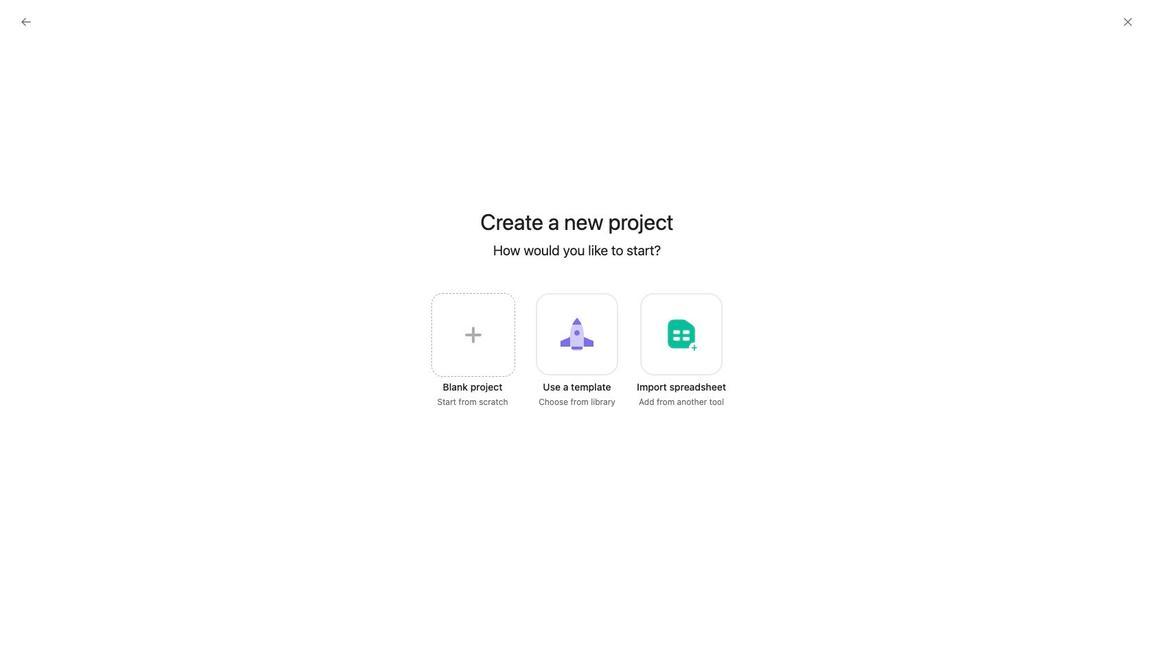 Task type: vqa. For each thing, say whether or not it's contained in the screenshot.
'list box'
yes



Task type: describe. For each thing, give the bounding box(es) containing it.
0 vertical spatial list item
[[265, 527, 300, 562]]



Task type: locate. For each thing, give the bounding box(es) containing it.
list box
[[415, 5, 745, 27]]

hide sidebar image
[[18, 11, 29, 22]]

1 vertical spatial list item
[[284, 593, 303, 612]]

go back image
[[21, 16, 32, 27]]

list item
[[265, 527, 300, 562], [284, 593, 303, 612]]

close image
[[1123, 16, 1134, 27]]



